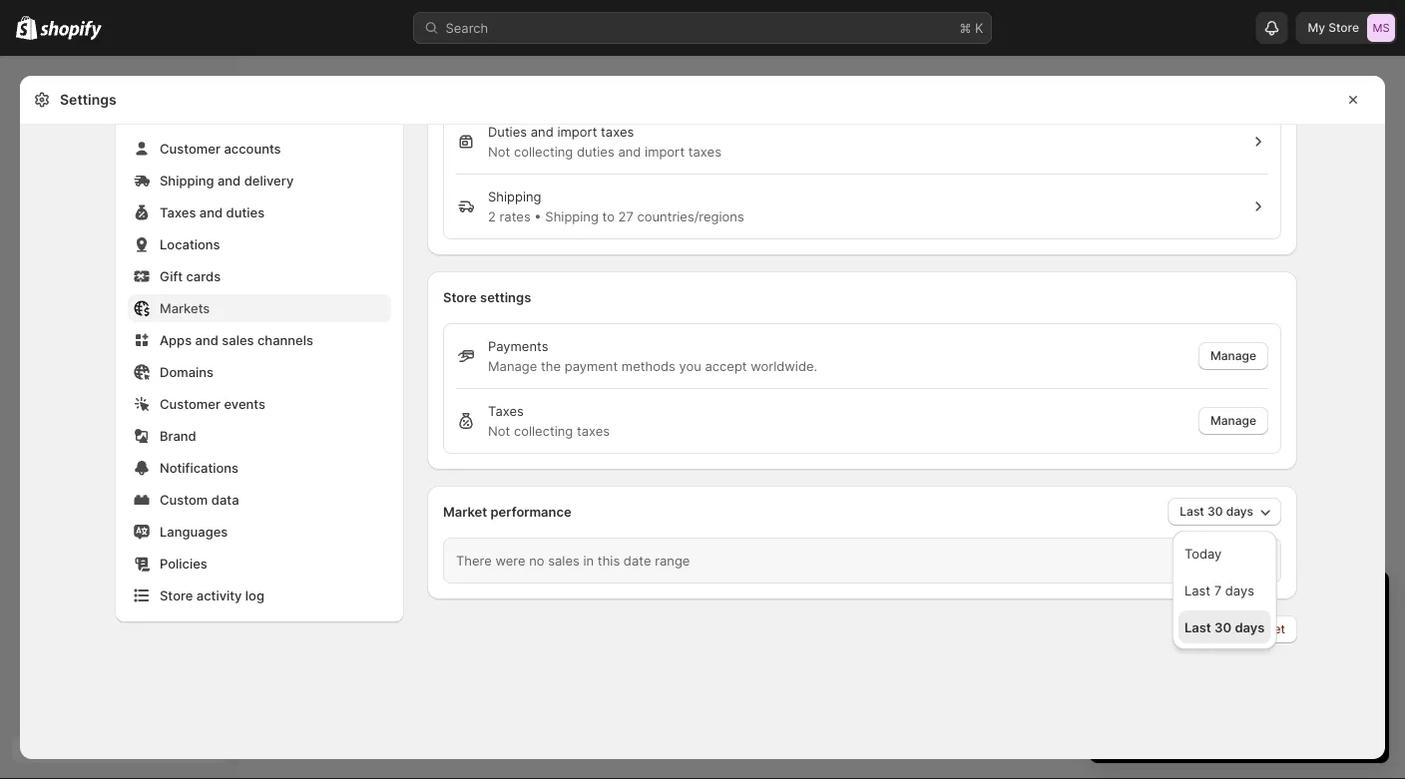 Task type: describe. For each thing, give the bounding box(es) containing it.
last 30 days button
[[1178, 611, 1271, 644]]

were
[[495, 553, 525, 568]]

for
[[1215, 646, 1232, 661]]

markets
[[160, 300, 210, 316]]

channels
[[257, 332, 313, 348]]

to inside shipping 2 rates • shipping to 27 countries/regions
[[602, 209, 615, 224]]

custom data link
[[128, 486, 391, 514]]

not inside the taxes not collecting taxes
[[488, 423, 510, 439]]

locations link
[[128, 231, 391, 258]]

no
[[529, 553, 544, 568]]

1 horizontal spatial sales
[[548, 553, 580, 568]]

taxes for taxes not collecting taxes
[[577, 423, 610, 439]]

custom data
[[160, 492, 239, 507]]

last for last 30 days button
[[1184, 620, 1211, 635]]

last 30 days inside button
[[1184, 620, 1265, 635]]

my store
[[1308, 20, 1359, 35]]

days inside 'settings' dialog
[[1226, 504, 1253, 519]]

3 days left in your trial
[[1110, 589, 1320, 614]]

last 30 days inside dropdown button
[[1180, 504, 1253, 519]]

taxes and duties link
[[128, 199, 391, 227]]

plan
[[1212, 626, 1238, 641]]

search
[[446, 20, 488, 35]]

shipping and delivery
[[160, 173, 294, 188]]

taxes for duties and import taxes not collecting duties and import taxes
[[601, 124, 634, 139]]

customer events
[[160, 396, 265, 412]]

payment
[[565, 358, 618, 374]]

today button
[[1178, 537, 1271, 570]]

to inside switch to a paid plan and get: first 3 months for $1/month
[[1155, 626, 1167, 641]]

languages
[[160, 524, 228, 539]]

locations
[[160, 237, 220, 252]]

apps
[[160, 332, 192, 348]]

and for delivery
[[217, 173, 241, 188]]

apps and sales channels
[[160, 332, 313, 348]]

market
[[443, 504, 487, 519]]

paid
[[1182, 626, 1208, 641]]

first
[[1126, 646, 1150, 661]]

domains link
[[128, 358, 391, 386]]

custom
[[160, 492, 208, 507]]

performance
[[490, 504, 572, 519]]

trial
[[1284, 589, 1320, 614]]

and for duties
[[199, 205, 223, 220]]

sales inside apps and sales channels link
[[222, 332, 254, 348]]

duties
[[488, 124, 527, 139]]

duties and import taxes not collecting duties and import taxes
[[488, 124, 721, 159]]

gift cards link
[[128, 262, 391, 290]]

•
[[534, 209, 542, 224]]

1 horizontal spatial shopify image
[[40, 20, 102, 40]]

manage for taxes not collecting taxes
[[1210, 414, 1256, 428]]

customer events link
[[128, 390, 391, 418]]

activity
[[196, 588, 242, 603]]

last 30 days button
[[1168, 498, 1281, 526]]

market
[[1245, 622, 1285, 637]]

30 inside dropdown button
[[1208, 504, 1223, 519]]

taxes not collecting taxes
[[488, 403, 610, 439]]

accounts
[[224, 141, 281, 156]]

⌘ k
[[960, 20, 983, 35]]

30 inside button
[[1215, 620, 1232, 635]]

date
[[624, 553, 651, 568]]

remove market
[[1196, 622, 1285, 637]]

collecting inside the taxes not collecting taxes
[[514, 423, 573, 439]]

1 vertical spatial taxes
[[688, 144, 721, 159]]

worldwide.
[[751, 358, 817, 374]]

methods
[[622, 358, 676, 374]]

customer accounts link
[[128, 135, 391, 163]]

gift
[[160, 268, 183, 284]]

store for store settings
[[443, 289, 477, 305]]

settings
[[480, 289, 531, 305]]

you
[[679, 358, 701, 374]]

rates
[[499, 209, 531, 224]]

shipping for 2
[[488, 189, 541, 204]]

my store image
[[1367, 14, 1395, 42]]

this
[[598, 553, 620, 568]]

shipping 2 rates • shipping to 27 countries/regions
[[488, 189, 744, 224]]

policies link
[[128, 550, 391, 578]]

2
[[488, 209, 496, 224]]

left
[[1178, 589, 1209, 614]]

last for last 7 days button
[[1184, 583, 1211, 598]]

in inside dialog
[[583, 553, 594, 568]]

and up shipping 2 rates • shipping to 27 countries/regions
[[618, 144, 641, 159]]

the
[[541, 358, 561, 374]]

0 horizontal spatial import
[[557, 124, 597, 139]]

$1/month
[[1235, 646, 1294, 661]]

27
[[618, 209, 634, 224]]

brand link
[[128, 422, 391, 450]]



Task type: vqa. For each thing, say whether or not it's contained in the screenshot.
Store settings
yes



Task type: locate. For each thing, give the bounding box(es) containing it.
delivery
[[244, 173, 294, 188]]

policies
[[160, 556, 207, 571]]

last
[[1180, 504, 1204, 519], [1184, 583, 1211, 598], [1184, 620, 1211, 635]]

1 vertical spatial not
[[488, 423, 510, 439]]

switch to a paid plan and get: first 3 months for $1/month
[[1110, 626, 1294, 661]]

last right a
[[1184, 620, 1211, 635]]

import
[[557, 124, 597, 139], [645, 144, 685, 159]]

manage link for manage the payment methods you accept worldwide.
[[1198, 342, 1268, 370]]

apps and sales channels link
[[128, 326, 391, 354]]

last up today
[[1180, 504, 1204, 519]]

dialog
[[1393, 57, 1405, 779]]

0 vertical spatial not
[[488, 144, 510, 159]]

store inside store activity log link
[[160, 588, 193, 603]]

gift cards
[[160, 268, 221, 284]]

store settings
[[443, 289, 531, 305]]

and up $1/month
[[1241, 626, 1264, 641]]

0 vertical spatial store
[[1328, 20, 1359, 35]]

store
[[1328, 20, 1359, 35], [443, 289, 477, 305], [160, 588, 193, 603]]

today
[[1184, 546, 1222, 561]]

duties
[[577, 144, 614, 159], [226, 205, 265, 220]]

0 vertical spatial last
[[1180, 504, 1204, 519]]

last inside last 30 days dropdown button
[[1180, 504, 1204, 519]]

collecting down the
[[514, 423, 573, 439]]

collecting inside duties and import taxes not collecting duties and import taxes
[[514, 144, 573, 159]]

not up market performance
[[488, 423, 510, 439]]

3 up switch
[[1110, 589, 1122, 614]]

1 vertical spatial 3
[[1153, 646, 1162, 661]]

0 horizontal spatial shipping
[[160, 173, 214, 188]]

in inside dropdown button
[[1215, 589, 1231, 614]]

manage
[[1210, 349, 1256, 363], [488, 358, 537, 374], [1210, 414, 1256, 428]]

1 vertical spatial 30
[[1215, 620, 1232, 635]]

customer
[[160, 141, 221, 156], [160, 396, 221, 412]]

0 vertical spatial collecting
[[514, 144, 573, 159]]

payments
[[488, 338, 548, 354]]

1 horizontal spatial shipping
[[488, 189, 541, 204]]

manage for payments manage the payment methods you accept worldwide.
[[1210, 349, 1256, 363]]

last left 7
[[1184, 583, 1211, 598]]

3 right first
[[1153, 646, 1162, 661]]

0 horizontal spatial in
[[583, 553, 594, 568]]

customer accounts
[[160, 141, 281, 156]]

sales right no
[[548, 553, 580, 568]]

0 horizontal spatial shopify image
[[16, 16, 37, 40]]

2 horizontal spatial store
[[1328, 20, 1359, 35]]

and for sales
[[195, 332, 218, 348]]

and right the "duties"
[[531, 124, 554, 139]]

store down policies
[[160, 588, 193, 603]]

last inside last 7 days button
[[1184, 583, 1211, 598]]

⌘
[[960, 20, 971, 35]]

and down customer accounts
[[217, 173, 241, 188]]

0 vertical spatial 3
[[1110, 589, 1122, 614]]

1 horizontal spatial duties
[[577, 144, 614, 159]]

1 vertical spatial last
[[1184, 583, 1211, 598]]

import up countries/regions
[[645, 144, 685, 159]]

0 vertical spatial duties
[[577, 144, 614, 159]]

0 horizontal spatial duties
[[226, 205, 265, 220]]

manage link
[[1198, 342, 1268, 370], [1198, 407, 1268, 435]]

0 vertical spatial taxes
[[160, 205, 196, 220]]

range
[[655, 553, 690, 568]]

store for store activity log
[[160, 588, 193, 603]]

taxes inside the taxes not collecting taxes
[[488, 403, 524, 419]]

manage link for not collecting taxes
[[1198, 407, 1268, 435]]

to
[[602, 209, 615, 224], [1155, 626, 1167, 641]]

2 vertical spatial last
[[1184, 620, 1211, 635]]

a
[[1171, 626, 1178, 641]]

sales down markets link
[[222, 332, 254, 348]]

there
[[456, 553, 492, 568]]

store right my
[[1328, 20, 1359, 35]]

1 vertical spatial last 30 days
[[1184, 620, 1265, 635]]

brand
[[160, 428, 196, 444]]

2 customer from the top
[[160, 396, 221, 412]]

taxes
[[601, 124, 634, 139], [688, 144, 721, 159], [577, 423, 610, 439]]

0 vertical spatial last 30 days
[[1180, 504, 1253, 519]]

1 vertical spatial customer
[[160, 396, 221, 412]]

switch
[[1110, 626, 1151, 641]]

collecting down the "duties"
[[514, 144, 573, 159]]

get:
[[1268, 626, 1292, 641]]

1 vertical spatial to
[[1155, 626, 1167, 641]]

1 vertical spatial taxes
[[488, 403, 524, 419]]

languages link
[[128, 518, 391, 546]]

shipping right • at the left of page
[[545, 209, 599, 224]]

2 collecting from the top
[[514, 423, 573, 439]]

remove market button
[[1184, 616, 1297, 644]]

3 days left in your trial button
[[1090, 572, 1389, 614]]

taxes up locations on the top of the page
[[160, 205, 196, 220]]

customer up shipping and delivery
[[160, 141, 221, 156]]

there were no sales in this date range
[[456, 553, 690, 568]]

0 horizontal spatial to
[[602, 209, 615, 224]]

to left the 27
[[602, 209, 615, 224]]

7
[[1214, 583, 1222, 598]]

store activity log
[[160, 588, 264, 603]]

store left the settings
[[443, 289, 477, 305]]

notifications link
[[128, 454, 391, 482]]

1 manage link from the top
[[1198, 342, 1268, 370]]

not down the "duties"
[[488, 144, 510, 159]]

0 vertical spatial taxes
[[601, 124, 634, 139]]

1 vertical spatial collecting
[[514, 423, 573, 439]]

3 inside switch to a paid plan and get: first 3 months for $1/month
[[1153, 646, 1162, 661]]

and right apps
[[195, 332, 218, 348]]

1 customer from the top
[[160, 141, 221, 156]]

remove
[[1196, 622, 1242, 637]]

1 not from the top
[[488, 144, 510, 159]]

duties up shipping 2 rates • shipping to 27 countries/regions
[[577, 144, 614, 159]]

k
[[975, 20, 983, 35]]

0 vertical spatial import
[[557, 124, 597, 139]]

0 vertical spatial sales
[[222, 332, 254, 348]]

shipping up rates on the top of the page
[[488, 189, 541, 204]]

taxes and duties
[[160, 205, 265, 220]]

last 30 days
[[1180, 504, 1253, 519], [1184, 620, 1265, 635]]

and
[[531, 124, 554, 139], [618, 144, 641, 159], [217, 173, 241, 188], [199, 205, 223, 220], [195, 332, 218, 348], [1241, 626, 1264, 641]]

cards
[[186, 268, 221, 284]]

markets link
[[128, 294, 391, 322]]

0 vertical spatial manage link
[[1198, 342, 1268, 370]]

collecting
[[514, 144, 573, 159], [514, 423, 573, 439]]

1 vertical spatial store
[[443, 289, 477, 305]]

import right the "duties"
[[557, 124, 597, 139]]

2 not from the top
[[488, 423, 510, 439]]

1 vertical spatial in
[[1215, 589, 1231, 614]]

2 vertical spatial shipping
[[545, 209, 599, 224]]

manage inside payments manage the payment methods you accept worldwide.
[[488, 358, 537, 374]]

0 vertical spatial in
[[583, 553, 594, 568]]

last 7 days button
[[1178, 574, 1271, 607]]

taxes for not
[[488, 403, 524, 419]]

customer for customer events
[[160, 396, 221, 412]]

shipping and delivery link
[[128, 167, 391, 195]]

data
[[211, 492, 239, 507]]

taxes for and
[[160, 205, 196, 220]]

customer down domains
[[160, 396, 221, 412]]

sales
[[222, 332, 254, 348], [548, 553, 580, 568]]

duties down "shipping and delivery" link
[[226, 205, 265, 220]]

log
[[245, 588, 264, 603]]

1 vertical spatial import
[[645, 144, 685, 159]]

taxes inside the taxes not collecting taxes
[[577, 423, 610, 439]]

0 vertical spatial 30
[[1208, 504, 1223, 519]]

0 vertical spatial customer
[[160, 141, 221, 156]]

1 horizontal spatial store
[[443, 289, 477, 305]]

0 vertical spatial shipping
[[160, 173, 214, 188]]

payments manage the payment methods you accept worldwide.
[[488, 338, 817, 374]]

1 vertical spatial shipping
[[488, 189, 541, 204]]

last 7 days
[[1184, 583, 1254, 598]]

shipping for and
[[160, 173, 214, 188]]

not
[[488, 144, 510, 159], [488, 423, 510, 439]]

2 manage link from the top
[[1198, 407, 1268, 435]]

not inside duties and import taxes not collecting duties and import taxes
[[488, 144, 510, 159]]

accept
[[705, 358, 747, 374]]

shipping
[[160, 173, 214, 188], [488, 189, 541, 204], [545, 209, 599, 224]]

1 horizontal spatial 3
[[1153, 646, 1162, 661]]

2 vertical spatial store
[[160, 588, 193, 603]]

2 horizontal spatial shipping
[[545, 209, 599, 224]]

1 horizontal spatial to
[[1155, 626, 1167, 641]]

days
[[1226, 504, 1253, 519], [1225, 583, 1254, 598], [1128, 589, 1173, 614], [1235, 620, 1265, 635]]

and inside switch to a paid plan and get: first 3 months for $1/month
[[1241, 626, 1264, 641]]

1 vertical spatial duties
[[226, 205, 265, 220]]

0 horizontal spatial sales
[[222, 332, 254, 348]]

1 vertical spatial manage link
[[1198, 407, 1268, 435]]

notifications
[[160, 460, 239, 476]]

3 inside dropdown button
[[1110, 589, 1122, 614]]

to left a
[[1155, 626, 1167, 641]]

and down shipping and delivery
[[199, 205, 223, 220]]

settings
[[60, 91, 116, 108]]

taxes down payment at left
[[577, 423, 610, 439]]

customer for customer accounts
[[160, 141, 221, 156]]

1 horizontal spatial taxes
[[488, 403, 524, 419]]

shopify image
[[16, 16, 37, 40], [40, 20, 102, 40]]

taxes up shipping 2 rates • shipping to 27 countries/regions
[[601, 124, 634, 139]]

0 horizontal spatial 3
[[1110, 589, 1122, 614]]

your
[[1237, 589, 1279, 614]]

1 horizontal spatial import
[[645, 144, 685, 159]]

1 collecting from the top
[[514, 144, 573, 159]]

market performance
[[443, 504, 572, 519]]

last inside last 30 days button
[[1184, 620, 1211, 635]]

countries/regions
[[637, 209, 744, 224]]

2 vertical spatial taxes
[[577, 423, 610, 439]]

store activity log link
[[128, 582, 391, 610]]

months
[[1165, 646, 1211, 661]]

taxes down payments
[[488, 403, 524, 419]]

duties inside duties and import taxes not collecting duties and import taxes
[[577, 144, 614, 159]]

and for import
[[531, 124, 554, 139]]

domains
[[160, 364, 214, 380]]

settings dialog
[[20, 0, 1385, 759]]

my
[[1308, 20, 1325, 35]]

0 horizontal spatial taxes
[[160, 205, 196, 220]]

1 horizontal spatial in
[[1215, 589, 1231, 614]]

0 horizontal spatial store
[[160, 588, 193, 603]]

1 vertical spatial sales
[[548, 553, 580, 568]]

taxes up countries/regions
[[688, 144, 721, 159]]

0 vertical spatial to
[[602, 209, 615, 224]]

shipping up taxes and duties
[[160, 173, 214, 188]]



